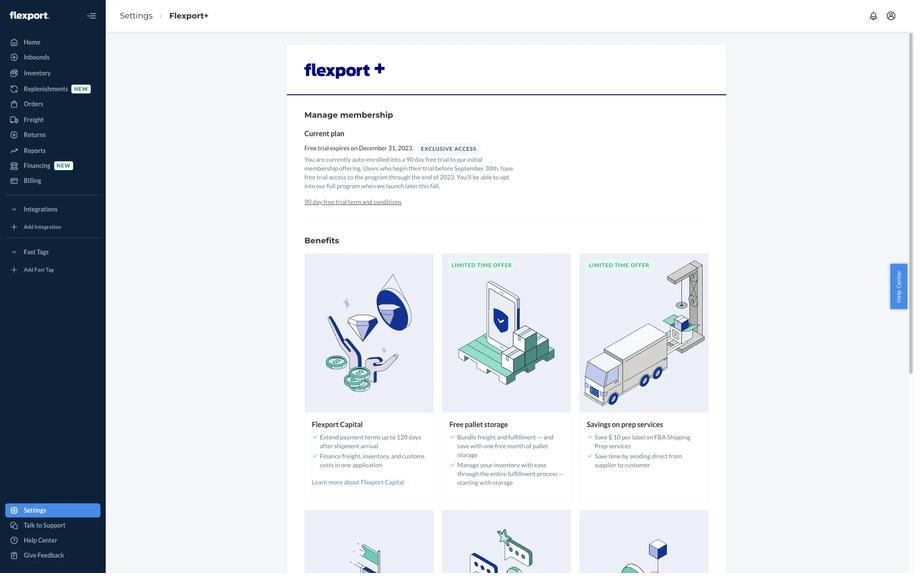 Task type: describe. For each thing, give the bounding box(es) containing it.
label
[[633, 434, 646, 441]]

trial left term
[[336, 198, 347, 205]]

0 vertical spatial services
[[638, 420, 663, 428]]

0 vertical spatial —
[[538, 434, 543, 441]]

you are currently auto-enrolled into a 90 day free trial to our initial membership offering. users who begin their trial before september 30th, have free trial access to the program through the end of 2023. you'll be able to opt into our full program when we launch later this fall.
[[305, 155, 514, 189]]

1 horizontal spatial flexport
[[361, 478, 384, 486]]

finance
[[320, 452, 341, 460]]

save $.10 per label on fba shipping prep services save time by sending direct from supplier to customer
[[595, 434, 691, 469]]

help center inside button
[[896, 271, 903, 303]]

freight,
[[342, 452, 362, 460]]

1 vertical spatial with
[[521, 461, 533, 469]]

breadcrumbs navigation
[[113, 3, 216, 29]]

orders link
[[5, 97, 101, 111]]

users
[[363, 164, 379, 172]]

day inside you are currently auto-enrolled into a 90 day free trial to our initial membership offering. users who begin their trial before september 30th, have free trial access to the program through the end of 2023. you'll be able to opt into our full program when we launch later this fall.
[[415, 155, 425, 163]]

to inside the talk to support link
[[36, 522, 42, 529]]

add fast tag
[[24, 266, 54, 273]]

in
[[335, 461, 340, 469]]

flexport+ link
[[169, 11, 209, 21]]

free inside bundle freight and fulfillment — and save with one free month of pallet storage manage your inventory with ease through the entire fulfillment process — starting with storage
[[495, 442, 506, 450]]

fba
[[655, 434, 667, 441]]

0 vertical spatial our
[[457, 155, 467, 163]]

tags
[[37, 248, 49, 256]]

membership inside you are currently auto-enrolled into a 90 day free trial to our initial membership offering. users who begin their trial before september 30th, have free trial access to the program through the end of 2023. you'll be able to opt into our full program when we launch later this fall.
[[305, 164, 338, 172]]

september
[[455, 164, 484, 172]]

to left opt
[[493, 173, 499, 181]]

flexport+
[[169, 11, 209, 21]]

trial up are
[[318, 144, 329, 152]]

add for add integration
[[24, 224, 34, 230]]

1 horizontal spatial capital
[[385, 478, 404, 486]]

up
[[382, 434, 389, 441]]

0 vertical spatial storage
[[485, 420, 508, 428]]

entire
[[491, 470, 507, 478]]

to inside save $.10 per label on fba shipping prep services save time by sending direct from supplier to customer
[[618, 461, 624, 469]]

manage membership
[[305, 110, 393, 120]]

1 horizontal spatial program
[[365, 173, 388, 181]]

benefits
[[305, 236, 339, 245]]

0 horizontal spatial into
[[305, 182, 315, 189]]

reports
[[24, 147, 46, 154]]

give
[[24, 551, 36, 559]]

one inside extend payment terms up to 120 days after shipment arrival finance freight, inventory, and customs costs in one application
[[341, 461, 352, 469]]

settings inside the breadcrumbs navigation
[[120, 11, 153, 21]]

we
[[377, 182, 385, 189]]

0 horizontal spatial 90
[[305, 198, 312, 205]]

you
[[305, 155, 315, 163]]

help center button
[[891, 264, 908, 309]]

customs
[[403, 452, 425, 460]]

free down full
[[324, 198, 335, 205]]

fast tags
[[24, 248, 49, 256]]

time for storage
[[478, 262, 492, 268]]

direct
[[652, 452, 668, 460]]

2023. inside you are currently auto-enrolled into a 90 day free trial to our initial membership offering. users who begin their trial before september 30th, have free trial access to the program through the end of 2023. you'll be able to opt into our full program when we launch later this fall.
[[440, 173, 456, 181]]

one inside bundle freight and fulfillment — and save with one free month of pallet storage manage your inventory with ease through the entire fulfillment process — starting with storage
[[484, 442, 494, 450]]

flexport capital
[[312, 420, 363, 428]]

help center link
[[5, 533, 101, 548]]

manage inside bundle freight and fulfillment — and save with one free month of pallet storage manage your inventory with ease through the entire fulfillment process — starting with storage
[[458, 461, 479, 469]]

give feedback button
[[5, 548, 101, 563]]

free down exclusive at top left
[[426, 155, 437, 163]]

inventory,
[[363, 452, 390, 460]]

supplier
[[595, 461, 617, 469]]

full
[[327, 182, 336, 189]]

0 vertical spatial on
[[351, 144, 358, 152]]

0 horizontal spatial our
[[317, 182, 326, 189]]

financing
[[24, 162, 51, 169]]

integrations
[[24, 205, 58, 213]]

shipping
[[668, 434, 691, 441]]

current
[[305, 129, 330, 137]]

limited time offer for pallet
[[452, 262, 512, 268]]

freight
[[478, 434, 496, 441]]

currently
[[326, 155, 351, 163]]

from
[[669, 452, 682, 460]]

prep
[[622, 420, 636, 428]]

learn
[[312, 478, 327, 486]]

enrolled
[[367, 155, 389, 163]]

savings on prep services
[[587, 420, 663, 428]]

before
[[436, 164, 453, 172]]

1 horizontal spatial the
[[412, 173, 421, 181]]

who
[[380, 164, 392, 172]]

2 save from the top
[[595, 452, 608, 460]]

to down the offering.
[[348, 173, 354, 181]]

1 vertical spatial program
[[337, 182, 360, 189]]

ease
[[535, 461, 547, 469]]

90 day free trial term and conditions
[[305, 198, 402, 205]]

billing link
[[5, 174, 101, 188]]

pallet inside bundle freight and fulfillment — and save with one free month of pallet storage manage your inventory with ease through the entire fulfillment process — starting with storage
[[533, 442, 548, 450]]

payment
[[340, 434, 364, 441]]

bundle freight and fulfillment — and save with one free month of pallet storage manage your inventory with ease through the entire fulfillment process — starting with storage
[[458, 434, 564, 486]]

inventory
[[494, 461, 520, 469]]

1 horizontal spatial membership
[[340, 110, 393, 120]]

support
[[43, 522, 66, 529]]

freight
[[24, 116, 44, 123]]

exclusive
[[421, 146, 453, 152]]

fall.
[[431, 182, 440, 189]]

to inside extend payment terms up to 120 days after shipment arrival finance freight, inventory, and customs costs in one application
[[390, 434, 396, 441]]

1 horizontal spatial into
[[390, 155, 401, 163]]

conditions
[[374, 198, 402, 205]]

are
[[316, 155, 325, 163]]

time for prep
[[615, 262, 630, 268]]

billing
[[24, 177, 41, 184]]

limited time offer for on
[[590, 262, 650, 268]]

120
[[397, 434, 408, 441]]

help inside button
[[896, 290, 903, 303]]

offer for storage
[[494, 262, 512, 268]]

per
[[622, 434, 631, 441]]

after
[[320, 442, 333, 450]]

bundle
[[458, 434, 477, 441]]

0 vertical spatial fulfillment
[[509, 434, 536, 441]]

month
[[508, 442, 525, 450]]

0 horizontal spatial day
[[313, 198, 323, 205]]

new for replenishments
[[74, 86, 88, 92]]

days
[[409, 434, 421, 441]]

talk
[[24, 522, 35, 529]]

0 horizontal spatial capital
[[340, 420, 363, 428]]

sending
[[630, 452, 651, 460]]

exclusive access
[[421, 146, 477, 152]]

flexport logo image
[[10, 11, 49, 20]]

and inside extend payment terms up to 120 days after shipment arrival finance freight, inventory, and customs costs in one application
[[391, 452, 401, 460]]

1 vertical spatial settings
[[24, 507, 46, 514]]

0 horizontal spatial pallet
[[465, 420, 483, 428]]

the inside bundle freight and fulfillment — and save with one free month of pallet storage manage your inventory with ease through the entire fulfillment process — starting with storage
[[480, 470, 489, 478]]

0 vertical spatial 2023.
[[398, 144, 414, 152]]

your
[[481, 461, 493, 469]]

1 save from the top
[[595, 434, 608, 441]]



Task type: locate. For each thing, give the bounding box(es) containing it.
time
[[478, 262, 492, 268], [615, 262, 630, 268]]

save up the prep
[[595, 434, 608, 441]]

free down you
[[305, 173, 316, 181]]

free trial expires on december 31, 2023.
[[305, 144, 414, 152]]

90 up benefits
[[305, 198, 312, 205]]

0 horizontal spatial through
[[389, 173, 411, 181]]

0 horizontal spatial the
[[355, 173, 364, 181]]

2 vertical spatial with
[[480, 479, 492, 486]]

1 horizontal spatial new
[[74, 86, 88, 92]]

services up the fba
[[638, 420, 663, 428]]

1 vertical spatial day
[[313, 198, 323, 205]]

fulfillment up month
[[509, 434, 536, 441]]

0 vertical spatial into
[[390, 155, 401, 163]]

1 vertical spatial through
[[458, 470, 479, 478]]

1 vertical spatial 2023.
[[440, 173, 456, 181]]

1 vertical spatial into
[[305, 182, 315, 189]]

0 vertical spatial center
[[896, 271, 903, 289]]

terms
[[365, 434, 381, 441]]

trial up the before
[[438, 155, 449, 163]]

and right term
[[363, 198, 373, 205]]

1 horizontal spatial manage
[[458, 461, 479, 469]]

2 vertical spatial on
[[647, 434, 654, 441]]

on left the fba
[[647, 434, 654, 441]]

their
[[409, 164, 422, 172]]

day left term
[[313, 198, 323, 205]]

manage up current plan
[[305, 110, 338, 120]]

program up we
[[365, 173, 388, 181]]

2 add from the top
[[24, 266, 34, 273]]

through inside you are currently auto-enrolled into a 90 day free trial to our initial membership offering. users who begin their trial before september 30th, have free trial access to the program through the end of 2023. you'll be able to opt into our full program when we launch later this fall.
[[389, 173, 411, 181]]

flexport
[[312, 420, 339, 428], [361, 478, 384, 486]]

on inside save $.10 per label on fba shipping prep services save time by sending direct from supplier to customer
[[647, 434, 654, 441]]

0 horizontal spatial center
[[38, 536, 57, 544]]

1 vertical spatial 90
[[305, 198, 312, 205]]

0 vertical spatial through
[[389, 173, 411, 181]]

0 vertical spatial manage
[[305, 110, 338, 120]]

pallet up bundle on the right
[[465, 420, 483, 428]]

0 horizontal spatial —
[[538, 434, 543, 441]]

to right talk
[[36, 522, 42, 529]]

limited time offer
[[452, 262, 512, 268], [590, 262, 650, 268]]

free up you
[[305, 144, 317, 152]]

0 horizontal spatial help center
[[24, 536, 57, 544]]

end
[[422, 173, 432, 181]]

0 vertical spatial add
[[24, 224, 34, 230]]

1 vertical spatial storage
[[458, 451, 478, 459]]

save
[[595, 434, 608, 441], [595, 452, 608, 460]]

to
[[450, 155, 456, 163], [348, 173, 354, 181], [493, 173, 499, 181], [390, 434, 396, 441], [618, 461, 624, 469], [36, 522, 42, 529]]

center
[[896, 271, 903, 289], [38, 536, 57, 544]]

of
[[433, 173, 439, 181], [526, 442, 532, 450]]

0 horizontal spatial limited
[[452, 262, 476, 268]]

— up ease
[[538, 434, 543, 441]]

feedback
[[38, 551, 64, 559]]

1 vertical spatial save
[[595, 452, 608, 460]]

open account menu image
[[887, 11, 897, 21]]

save up supplier at right bottom
[[595, 452, 608, 460]]

offer for prep
[[631, 262, 650, 268]]

to down exclusive access
[[450, 155, 456, 163]]

fast left tags at left
[[24, 248, 36, 256]]

manage up starting
[[458, 461, 479, 469]]

manage
[[305, 110, 338, 120], [458, 461, 479, 469]]

0 vertical spatial help center
[[896, 271, 903, 303]]

add down fast tags on the top left
[[24, 266, 34, 273]]

flexport down application
[[361, 478, 384, 486]]

0 horizontal spatial program
[[337, 182, 360, 189]]

current plan
[[305, 129, 345, 137]]

this
[[419, 182, 429, 189]]

add integration
[[24, 224, 61, 230]]

on up auto-
[[351, 144, 358, 152]]

1 horizontal spatial through
[[458, 470, 479, 478]]

0 horizontal spatial manage
[[305, 110, 338, 120]]

program
[[365, 173, 388, 181], [337, 182, 360, 189]]

1 vertical spatial —
[[559, 470, 564, 478]]

offering.
[[339, 164, 362, 172]]

31,
[[389, 144, 397, 152]]

and right freight
[[497, 434, 507, 441]]

learn more about flexport capital link
[[312, 478, 404, 486]]

0 vertical spatial capital
[[340, 420, 363, 428]]

one down freight
[[484, 442, 494, 450]]

through up starting
[[458, 470, 479, 478]]

fast inside fast tags dropdown button
[[24, 248, 36, 256]]

freight link
[[5, 113, 101, 127]]

capital up payment
[[340, 420, 363, 428]]

0 vertical spatial membership
[[340, 110, 393, 120]]

1 horizontal spatial on
[[612, 420, 620, 428]]

2023. up a
[[398, 144, 414, 152]]

storage down entire
[[493, 479, 513, 486]]

2023. down the before
[[440, 173, 456, 181]]

membership down are
[[305, 164, 338, 172]]

talk to support link
[[5, 518, 101, 533]]

0 vertical spatial one
[[484, 442, 494, 450]]

1 horizontal spatial day
[[415, 155, 425, 163]]

1 vertical spatial services
[[609, 442, 631, 450]]

0 horizontal spatial membership
[[305, 164, 338, 172]]

december
[[359, 144, 387, 152]]

storage
[[485, 420, 508, 428], [458, 451, 478, 459], [493, 479, 513, 486]]

trial
[[318, 144, 329, 152], [438, 155, 449, 163], [423, 164, 434, 172], [317, 173, 328, 181], [336, 198, 347, 205]]

initial
[[468, 155, 483, 163]]

one right in
[[341, 461, 352, 469]]

prep
[[595, 442, 608, 450]]

through down begin
[[389, 173, 411, 181]]

membership up december
[[340, 110, 393, 120]]

free for free trial expires on december 31, 2023.
[[305, 144, 317, 152]]

fulfillment down inventory
[[508, 470, 536, 478]]

1 vertical spatial help
[[24, 536, 37, 544]]

1 vertical spatial capital
[[385, 478, 404, 486]]

0 horizontal spatial free
[[305, 144, 317, 152]]

returns link
[[5, 128, 101, 142]]

with left ease
[[521, 461, 533, 469]]

to down by
[[618, 461, 624, 469]]

1 horizontal spatial limited time offer
[[590, 262, 650, 268]]

fast left tag
[[35, 266, 45, 273]]

fulfillment
[[509, 434, 536, 441], [508, 470, 536, 478]]

our down access
[[457, 155, 467, 163]]

add for add fast tag
[[24, 266, 34, 273]]

talk to support
[[24, 522, 66, 529]]

1 horizontal spatial our
[[457, 155, 467, 163]]

1 vertical spatial help center
[[24, 536, 57, 544]]

learn more about flexport capital
[[312, 478, 404, 486]]

through inside bundle freight and fulfillment — and save with one free month of pallet storage manage your inventory with ease through the entire fulfillment process — starting with storage
[[458, 470, 479, 478]]

replenishments
[[24, 85, 68, 93]]

process
[[537, 470, 558, 478]]

0 vertical spatial 90
[[407, 155, 414, 163]]

inbounds
[[24, 53, 50, 61]]

access
[[329, 173, 347, 181]]

trial up end
[[423, 164, 434, 172]]

1 horizontal spatial settings
[[120, 11, 153, 21]]

0 horizontal spatial services
[[609, 442, 631, 450]]

0 horizontal spatial settings
[[24, 507, 46, 514]]

close navigation image
[[86, 11, 97, 21]]

auto-
[[352, 155, 367, 163]]

have
[[501, 164, 514, 172]]

customer
[[625, 461, 651, 469]]

0 vertical spatial program
[[365, 173, 388, 181]]

fast inside 'add fast tag' link
[[35, 266, 45, 273]]

limited for free
[[452, 262, 476, 268]]

free
[[305, 144, 317, 152], [450, 420, 464, 428]]

storage down 'save'
[[458, 451, 478, 459]]

90 inside you are currently auto-enrolled into a 90 day free trial to our initial membership offering. users who begin their trial before september 30th, have free trial access to the program through the end of 2023. you'll be able to opt into our full program when we launch later this fall.
[[407, 155, 414, 163]]

2 limited from the left
[[590, 262, 614, 268]]

begin
[[393, 164, 408, 172]]

with down bundle on the right
[[471, 442, 483, 450]]

of right month
[[526, 442, 532, 450]]

0 horizontal spatial flexport
[[312, 420, 339, 428]]

the down the your
[[480, 470, 489, 478]]

by
[[622, 452, 629, 460]]

—
[[538, 434, 543, 441], [559, 470, 564, 478]]

give feedback
[[24, 551, 64, 559]]

add left integration
[[24, 224, 34, 230]]

0 vertical spatial fast
[[24, 248, 36, 256]]

with
[[471, 442, 483, 450], [521, 461, 533, 469], [480, 479, 492, 486]]

free for free pallet storage
[[450, 420, 464, 428]]

0 vertical spatial free
[[305, 144, 317, 152]]

0 horizontal spatial time
[[478, 262, 492, 268]]

1 horizontal spatial services
[[638, 420, 663, 428]]

flexport up extend on the bottom of page
[[312, 420, 339, 428]]

free left month
[[495, 442, 506, 450]]

1 vertical spatial flexport
[[361, 478, 384, 486]]

1 vertical spatial fulfillment
[[508, 470, 536, 478]]

with down entire
[[480, 479, 492, 486]]

1 offer from the left
[[494, 262, 512, 268]]

1 horizontal spatial settings link
[[120, 11, 153, 21]]

2 offer from the left
[[631, 262, 650, 268]]

0 horizontal spatial offer
[[494, 262, 512, 268]]

trial up full
[[317, 173, 328, 181]]

1 time from the left
[[478, 262, 492, 268]]

0 vertical spatial new
[[74, 86, 88, 92]]

1 vertical spatial our
[[317, 182, 326, 189]]

about
[[344, 478, 360, 486]]

0 horizontal spatial of
[[433, 173, 439, 181]]

new up orders 'link' at the top of page
[[74, 86, 88, 92]]

0 vertical spatial with
[[471, 442, 483, 450]]

0 vertical spatial help
[[896, 290, 903, 303]]

into left full
[[305, 182, 315, 189]]

1 horizontal spatial center
[[896, 271, 903, 289]]

2 vertical spatial storage
[[493, 479, 513, 486]]

tag
[[46, 266, 54, 273]]

our left full
[[317, 182, 326, 189]]

1 add from the top
[[24, 224, 34, 230]]

1 horizontal spatial help
[[896, 290, 903, 303]]

new down reports link
[[57, 162, 71, 169]]

1 limited time offer from the left
[[452, 262, 512, 268]]

plan
[[331, 129, 345, 137]]

pallet up ease
[[533, 442, 548, 450]]

center inside button
[[896, 271, 903, 289]]

1 horizontal spatial of
[[526, 442, 532, 450]]

0 vertical spatial save
[[595, 434, 608, 441]]

save
[[458, 442, 470, 450]]

term
[[348, 198, 361, 205]]

when
[[361, 182, 376, 189]]

0 vertical spatial of
[[433, 173, 439, 181]]

new for financing
[[57, 162, 71, 169]]

1 limited from the left
[[452, 262, 476, 268]]

of up the fall.
[[433, 173, 439, 181]]

on left prep
[[612, 420, 620, 428]]

the down the offering.
[[355, 173, 364, 181]]

and up ease
[[544, 434, 554, 441]]

able
[[481, 173, 492, 181]]

orders
[[24, 100, 43, 108]]

program down access
[[337, 182, 360, 189]]

1 horizontal spatial one
[[484, 442, 494, 450]]

1 vertical spatial of
[[526, 442, 532, 450]]

open notifications image
[[869, 11, 879, 21]]

2 horizontal spatial on
[[647, 434, 654, 441]]

to right up
[[390, 434, 396, 441]]

services down $.10
[[609, 442, 631, 450]]

into left a
[[390, 155, 401, 163]]

more
[[329, 478, 343, 486]]

day up their
[[415, 155, 425, 163]]

2 time from the left
[[615, 262, 630, 268]]

1 horizontal spatial help center
[[896, 271, 903, 303]]

limited for savings
[[590, 262, 614, 268]]

— right the process
[[559, 470, 564, 478]]

1 vertical spatial pallet
[[533, 442, 548, 450]]

1 horizontal spatial time
[[615, 262, 630, 268]]

2023.
[[398, 144, 414, 152], [440, 173, 456, 181]]

home
[[24, 38, 40, 46]]

2 horizontal spatial the
[[480, 470, 489, 478]]

the down their
[[412, 173, 421, 181]]

our
[[457, 155, 467, 163], [317, 182, 326, 189]]

0 horizontal spatial on
[[351, 144, 358, 152]]

free up bundle on the right
[[450, 420, 464, 428]]

launch
[[386, 182, 404, 189]]

90
[[407, 155, 414, 163], [305, 198, 312, 205]]

1 vertical spatial new
[[57, 162, 71, 169]]

0 horizontal spatial 2023.
[[398, 144, 414, 152]]

opt
[[500, 173, 509, 181]]

0 vertical spatial day
[[415, 155, 425, 163]]

add integration link
[[5, 220, 101, 234]]

90 day free trial term and conditions link
[[305, 198, 402, 205]]

and left the customs
[[391, 452, 401, 460]]

0 horizontal spatial one
[[341, 461, 352, 469]]

of inside you are currently auto-enrolled into a 90 day free trial to our initial membership offering. users who begin their trial before september 30th, have free trial access to the program through the end of 2023. you'll be able to opt into our full program when we launch later this fall.
[[433, 173, 439, 181]]

savings
[[587, 420, 611, 428]]

offer
[[494, 262, 512, 268], [631, 262, 650, 268]]

1 horizontal spatial 90
[[407, 155, 414, 163]]

1 vertical spatial center
[[38, 536, 57, 544]]

capital
[[340, 420, 363, 428], [385, 478, 404, 486]]

extend
[[320, 434, 339, 441]]

1 vertical spatial add
[[24, 266, 34, 273]]

time
[[609, 452, 621, 460]]

90 right a
[[407, 155, 414, 163]]

and
[[363, 198, 373, 205], [497, 434, 507, 441], [544, 434, 554, 441], [391, 452, 401, 460]]

later
[[405, 182, 418, 189]]

capital down inventory,
[[385, 478, 404, 486]]

2 limited time offer from the left
[[590, 262, 650, 268]]

0 vertical spatial pallet
[[465, 420, 483, 428]]

services inside save $.10 per label on fba shipping prep services save time by sending direct from supplier to customer
[[609, 442, 631, 450]]

1 horizontal spatial limited
[[590, 262, 614, 268]]

1 vertical spatial settings link
[[5, 503, 101, 518]]

30th,
[[485, 164, 500, 172]]

returns
[[24, 131, 46, 138]]

of inside bundle freight and fulfillment — and save with one free month of pallet storage manage your inventory with ease through the entire fulfillment process — starting with storage
[[526, 442, 532, 450]]

costs
[[320, 461, 334, 469]]

reports link
[[5, 144, 101, 158]]

0 vertical spatial flexport
[[312, 420, 339, 428]]

1 horizontal spatial offer
[[631, 262, 650, 268]]

0 horizontal spatial settings link
[[5, 503, 101, 518]]

storage up freight
[[485, 420, 508, 428]]

$.10
[[609, 434, 621, 441]]



Task type: vqa. For each thing, say whether or not it's contained in the screenshot.
The Inbounds link to the right
no



